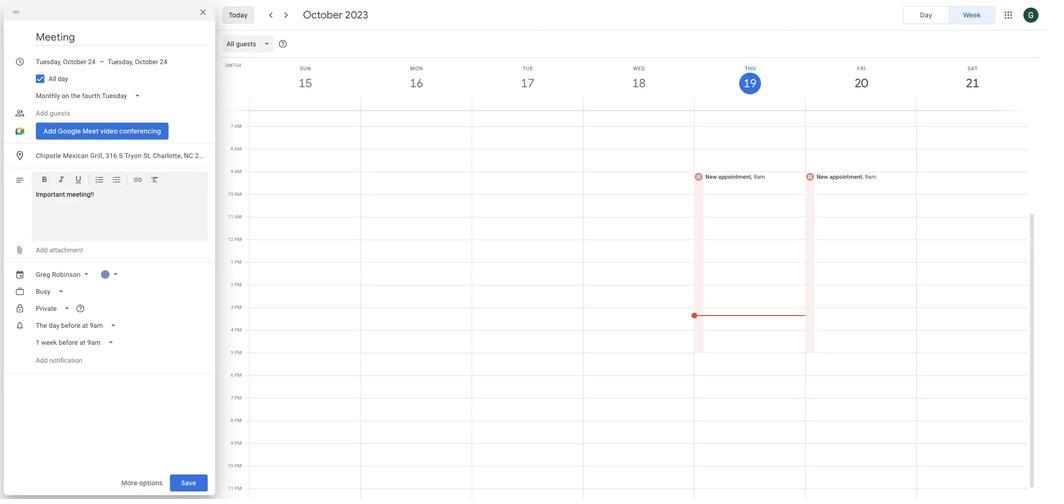 Task type: locate. For each thing, give the bounding box(es) containing it.
pm right 5
[[235, 350, 242, 356]]

0 horizontal spatial ,
[[751, 174, 753, 180]]

1 vertical spatial 7
[[231, 396, 234, 401]]

15
[[298, 76, 312, 91]]

2 10 from the top
[[228, 464, 234, 469]]

fri
[[858, 66, 866, 72]]

am down 9 am
[[235, 192, 242, 197]]

to element
[[100, 58, 104, 66]]

new
[[706, 174, 717, 180], [817, 174, 828, 180]]

insert link image
[[133, 175, 143, 186]]

15 column header
[[249, 58, 361, 111]]

tue
[[523, 66, 534, 72]]

10 for 10 am
[[228, 192, 233, 197]]

add left notification
[[36, 357, 48, 365]]

add inside button
[[36, 247, 48, 254]]

pm for 9 pm
[[235, 441, 242, 446]]

1 am from the top
[[235, 124, 242, 129]]

grid containing 15
[[219, 31, 1036, 500]]

12 pm from the top
[[235, 486, 242, 492]]

1 9 from the top
[[231, 169, 233, 174]]

am up "8 am"
[[235, 124, 242, 129]]

1 vertical spatial 11
[[228, 486, 234, 492]]

add attachment
[[36, 247, 83, 254]]

2 am from the top
[[235, 146, 242, 152]]

7 for 7 pm
[[231, 396, 234, 401]]

5 pm
[[231, 350, 242, 356]]

0 vertical spatial 9
[[231, 169, 233, 174]]

add for add guests
[[36, 110, 48, 117]]

mexican
[[63, 152, 89, 160]]

04
[[236, 63, 241, 68]]

0 horizontal spatial 9am
[[754, 174, 765, 180]]

tue 17
[[521, 66, 534, 91]]

11 down the 10 pm
[[228, 486, 234, 492]]

pm down 8 pm
[[235, 441, 242, 446]]

am for 7 am
[[235, 124, 242, 129]]

2 9 from the top
[[231, 441, 234, 446]]

2 7 from the top
[[231, 396, 234, 401]]

important meeting!!
[[36, 191, 94, 198]]

5
[[231, 350, 234, 356]]

6 pm from the top
[[235, 350, 242, 356]]

1 horizontal spatial ,
[[863, 174, 864, 180]]

pm down 6 pm
[[235, 396, 242, 401]]

Description text field
[[36, 191, 204, 238]]

19
[[743, 76, 756, 91]]

5 am from the top
[[235, 214, 242, 220]]

all
[[49, 75, 56, 83]]

11 pm
[[228, 486, 242, 492]]

17 column header
[[472, 58, 584, 111]]

1 vertical spatial 10
[[228, 464, 234, 469]]

21 column header
[[917, 58, 1029, 111]]

11 pm from the top
[[235, 464, 242, 469]]

pm for 8 pm
[[235, 418, 242, 424]]

1 horizontal spatial 9am
[[865, 174, 877, 180]]

italic image
[[57, 175, 66, 186]]

robinson
[[52, 271, 81, 279]]

1 horizontal spatial new appointment , 9am
[[817, 174, 877, 180]]

1 10 from the top
[[228, 192, 233, 197]]

0 vertical spatial 10
[[228, 192, 233, 197]]

pm down the 10 pm
[[235, 486, 242, 492]]

0 vertical spatial add
[[36, 110, 48, 117]]

add
[[36, 110, 48, 117], [36, 247, 48, 254], [36, 357, 48, 365]]

pm down 9 pm
[[235, 464, 242, 469]]

9 pm from the top
[[235, 418, 242, 424]]

8 down '7 pm'
[[231, 418, 234, 424]]

7 am
[[231, 124, 242, 129]]

1 new from the left
[[706, 174, 717, 180]]

pm for 6 pm
[[235, 373, 242, 378]]

pm
[[235, 237, 242, 242], [235, 260, 242, 265], [235, 282, 242, 288], [235, 305, 242, 310], [235, 328, 242, 333], [235, 350, 242, 356], [235, 373, 242, 378], [235, 396, 242, 401], [235, 418, 242, 424], [235, 441, 242, 446], [235, 464, 242, 469], [235, 486, 242, 492]]

0 vertical spatial 11
[[228, 214, 233, 220]]

option group
[[904, 6, 996, 24]]

9 up 10 am
[[231, 169, 233, 174]]

19 column header
[[694, 58, 806, 111]]

,
[[751, 174, 753, 180], [863, 174, 864, 180]]

gmt-
[[225, 63, 236, 68]]

9am
[[754, 174, 765, 180], [865, 174, 877, 180]]

pm right 3
[[235, 305, 242, 310]]

add inside dropdown button
[[36, 110, 48, 117]]

meeting!!
[[67, 191, 94, 198]]

add inside button
[[36, 357, 48, 365]]

–
[[100, 58, 104, 66]]

4 pm from the top
[[235, 305, 242, 310]]

grid
[[219, 31, 1036, 500]]

8 up 9 am
[[231, 146, 233, 152]]

thu 19
[[743, 66, 756, 91]]

8 for 8 am
[[231, 146, 233, 152]]

add notification button
[[32, 350, 86, 372]]

1 add from the top
[[36, 110, 48, 117]]

9
[[231, 169, 233, 174], [231, 441, 234, 446]]

2 8 from the top
[[231, 418, 234, 424]]

8 for 8 pm
[[231, 418, 234, 424]]

0 horizontal spatial new
[[706, 174, 717, 180]]

3
[[231, 305, 234, 310]]

1 11 from the top
[[228, 214, 233, 220]]

1 horizontal spatial appointment
[[830, 174, 863, 180]]

mon
[[410, 66, 423, 72]]

notifications element
[[32, 317, 208, 351]]

october 2023
[[303, 9, 368, 22]]

8 pm from the top
[[235, 396, 242, 401]]

pm right "4"
[[235, 328, 242, 333]]

7 down 6
[[231, 396, 234, 401]]

2 new appointment , 9am from the left
[[817, 174, 877, 180]]

None field
[[223, 35, 277, 52], [32, 87, 148, 104], [32, 283, 71, 300], [32, 300, 78, 317], [32, 317, 124, 334], [32, 334, 121, 351], [223, 35, 277, 52], [32, 87, 148, 104], [32, 283, 71, 300], [32, 300, 78, 317], [32, 317, 124, 334], [32, 334, 121, 351]]

9 up the 10 pm
[[231, 441, 234, 446]]

11 up 12
[[228, 214, 233, 220]]

10 up 11 pm
[[228, 464, 234, 469]]

0 vertical spatial 7
[[231, 124, 233, 129]]

pm right 1
[[235, 260, 242, 265]]

pm right 2
[[235, 282, 242, 288]]

fri 20
[[854, 66, 868, 91]]

1 horizontal spatial new
[[817, 174, 828, 180]]

2 pm from the top
[[235, 260, 242, 265]]

saturday, october 21 element
[[962, 73, 984, 94]]

10 up 11 am
[[228, 192, 233, 197]]

new appointment , 9am
[[706, 174, 765, 180], [817, 174, 877, 180]]

4 am from the top
[[235, 192, 242, 197]]

thursday, october 19, today element
[[740, 73, 761, 94]]

thu
[[745, 66, 756, 72]]

10 am
[[228, 192, 242, 197]]

today button
[[223, 4, 254, 26]]

7 pm from the top
[[235, 373, 242, 378]]

8
[[231, 146, 233, 152], [231, 418, 234, 424]]

18
[[632, 76, 645, 91]]

pm right 12
[[235, 237, 242, 242]]

10 for 10 pm
[[228, 464, 234, 469]]

3 add from the top
[[36, 357, 48, 365]]

316
[[106, 152, 117, 160]]

sat
[[968, 66, 979, 72]]

Day radio
[[904, 6, 950, 24]]

add guests button
[[32, 105, 208, 122]]

10
[[228, 192, 233, 197], [228, 464, 234, 469]]

3 am from the top
[[235, 169, 242, 174]]

chipotle mexican grill, 316 s tryon st, charlotte, nc 28202, usa
[[36, 152, 230, 160]]

monday, october 16 element
[[406, 73, 428, 94]]

1 8 from the top
[[231, 146, 233, 152]]

1 vertical spatial 9
[[231, 441, 234, 446]]

sun
[[300, 66, 311, 72]]

1 7 from the top
[[231, 124, 233, 129]]

am
[[235, 124, 242, 129], [235, 146, 242, 152], [235, 169, 242, 174], [235, 192, 242, 197], [235, 214, 242, 220]]

bold image
[[40, 175, 49, 186]]

5 pm from the top
[[235, 328, 242, 333]]

11
[[228, 214, 233, 220], [228, 486, 234, 492]]

7
[[231, 124, 233, 129], [231, 396, 234, 401]]

remove formatting image
[[150, 175, 160, 186]]

2 11 from the top
[[228, 486, 234, 492]]

1 pm from the top
[[235, 237, 242, 242]]

4 pm
[[231, 328, 242, 333]]

pm right 6
[[235, 373, 242, 378]]

7 up "8 am"
[[231, 124, 233, 129]]

sunday, october 15 element
[[295, 73, 316, 94]]

1 vertical spatial 8
[[231, 418, 234, 424]]

9 pm
[[231, 441, 242, 446]]

am up 12 pm
[[235, 214, 242, 220]]

am for 9 am
[[235, 169, 242, 174]]

option group containing day
[[904, 6, 996, 24]]

2 appointment from the left
[[830, 174, 863, 180]]

0 vertical spatial 8
[[231, 146, 233, 152]]

am up 9 am
[[235, 146, 242, 152]]

pm for 3 pm
[[235, 305, 242, 310]]

1 vertical spatial add
[[36, 247, 48, 254]]

0 horizontal spatial new appointment , 9am
[[706, 174, 765, 180]]

2 add from the top
[[36, 247, 48, 254]]

0 horizontal spatial appointment
[[719, 174, 751, 180]]

pm for 2 pm
[[235, 282, 242, 288]]

grill,
[[90, 152, 104, 160]]

add left guests
[[36, 110, 48, 117]]

10 pm from the top
[[235, 441, 242, 446]]

add left attachment
[[36, 247, 48, 254]]

appointment
[[719, 174, 751, 180], [830, 174, 863, 180]]

11 am
[[228, 214, 242, 220]]

tuesday, october 17 element
[[517, 73, 539, 94]]

guests
[[50, 110, 70, 117]]

all day
[[49, 75, 68, 83]]

2 vertical spatial add
[[36, 357, 48, 365]]

16
[[409, 76, 423, 91]]

3 pm from the top
[[235, 282, 242, 288]]

pm for 12 pm
[[235, 237, 242, 242]]

2 , from the left
[[863, 174, 864, 180]]

pm up 9 pm
[[235, 418, 242, 424]]

chipotle mexican grill, 316 s tryon st, charlotte, nc 28202, usa button
[[32, 147, 230, 164]]

2 pm
[[231, 282, 242, 288]]

am down "8 am"
[[235, 169, 242, 174]]



Task type: describe. For each thing, give the bounding box(es) containing it.
9 for 9 am
[[231, 169, 233, 174]]

1 appointment from the left
[[719, 174, 751, 180]]

today
[[229, 11, 248, 19]]

add for add attachment
[[36, 247, 48, 254]]

2 9am from the left
[[865, 174, 877, 180]]

s
[[119, 152, 123, 160]]

am for 11 am
[[235, 214, 242, 220]]

pm for 7 pm
[[235, 396, 242, 401]]

greg
[[36, 271, 50, 279]]

7 for 7 am
[[231, 124, 233, 129]]

pm for 4 pm
[[235, 328, 242, 333]]

10 pm
[[228, 464, 242, 469]]

add attachment button
[[32, 242, 87, 259]]

2023
[[345, 9, 368, 22]]

add guests
[[36, 110, 70, 117]]

mon 16
[[409, 66, 423, 91]]

2 new from the left
[[817, 174, 828, 180]]

Week radio
[[949, 6, 996, 24]]

Add title text field
[[36, 30, 208, 44]]

tryon
[[125, 152, 142, 160]]

day
[[921, 11, 933, 19]]

add for add notification
[[36, 357, 48, 365]]

sun 15
[[298, 66, 312, 91]]

wed 18
[[632, 66, 645, 91]]

week
[[964, 11, 981, 19]]

nc
[[184, 152, 193, 160]]

pm for 1 pm
[[235, 260, 242, 265]]

add notification
[[36, 357, 82, 365]]

20
[[854, 76, 868, 91]]

attachment
[[49, 247, 83, 254]]

21
[[966, 76, 979, 91]]

6 pm
[[231, 373, 242, 378]]

20 column header
[[806, 58, 917, 111]]

important
[[36, 191, 65, 198]]

underline image
[[74, 175, 83, 186]]

charlotte,
[[153, 152, 182, 160]]

End date text field
[[108, 56, 168, 68]]

sat 21
[[966, 66, 979, 91]]

4
[[231, 328, 234, 333]]

17
[[521, 76, 534, 91]]

friday, october 20 element
[[851, 73, 873, 94]]

12
[[228, 237, 234, 242]]

numbered list image
[[95, 175, 104, 186]]

2
[[231, 282, 234, 288]]

18 column header
[[583, 58, 695, 111]]

1 new appointment , 9am from the left
[[706, 174, 765, 180]]

usa
[[217, 152, 230, 160]]

11 for 11 am
[[228, 214, 233, 220]]

pm for 10 pm
[[235, 464, 242, 469]]

1 , from the left
[[751, 174, 753, 180]]

chipotle
[[36, 152, 61, 160]]

wednesday, october 18 element
[[628, 73, 650, 94]]

1
[[231, 260, 234, 265]]

8 am
[[231, 146, 242, 152]]

7 pm
[[231, 396, 242, 401]]

pm for 11 pm
[[235, 486, 242, 492]]

formatting options toolbar
[[32, 172, 208, 192]]

16 column header
[[361, 58, 472, 111]]

11 for 11 pm
[[228, 486, 234, 492]]

8 pm
[[231, 418, 242, 424]]

1 pm
[[231, 260, 242, 265]]

day
[[58, 75, 68, 83]]

am for 8 am
[[235, 146, 242, 152]]

pm for 5 pm
[[235, 350, 242, 356]]

12 pm
[[228, 237, 242, 242]]

Start date text field
[[36, 56, 96, 68]]

wed
[[633, 66, 645, 72]]

6
[[231, 373, 234, 378]]

am for 10 am
[[235, 192, 242, 197]]

bulleted list image
[[112, 175, 121, 186]]

greg robinson
[[36, 271, 81, 279]]

october
[[303, 9, 343, 22]]

gmt-04
[[225, 63, 241, 68]]

9 for 9 pm
[[231, 441, 234, 446]]

28202,
[[195, 152, 216, 160]]

notification
[[49, 357, 82, 365]]

9 am
[[231, 169, 242, 174]]

1 9am from the left
[[754, 174, 765, 180]]

st,
[[143, 152, 151, 160]]

3 pm
[[231, 305, 242, 310]]



Task type: vqa. For each thing, say whether or not it's contained in the screenshot.
the leftmost 12pm
no



